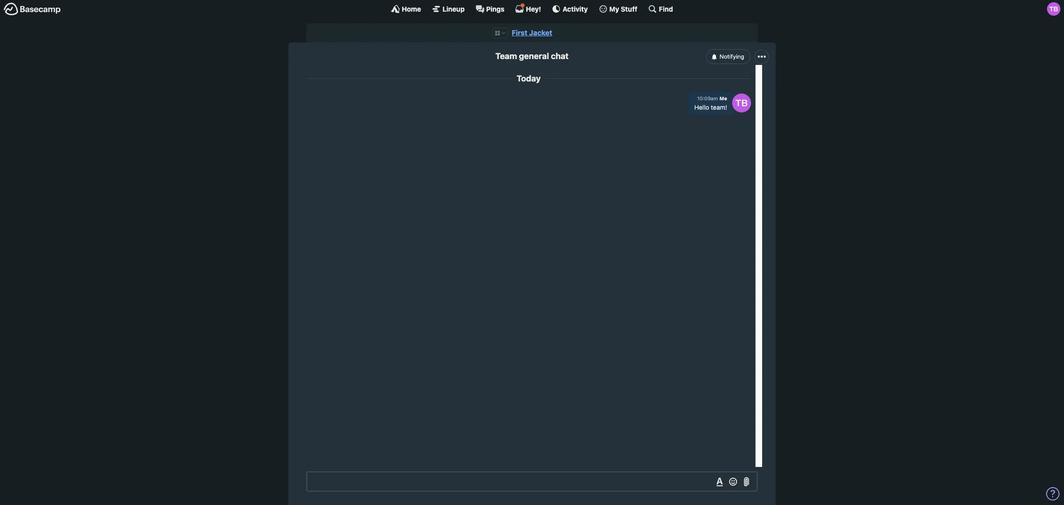 Task type: locate. For each thing, give the bounding box(es) containing it.
activity
[[563, 5, 588, 13]]

team
[[496, 51, 517, 61]]

pings button
[[476, 4, 505, 13]]

home
[[402, 5, 421, 13]]

my stuff button
[[599, 4, 638, 13]]

jacket
[[529, 29, 552, 37]]

hello
[[695, 104, 709, 111]]

first
[[512, 29, 528, 37]]

tyler black image
[[1047, 2, 1061, 16]]

None text field
[[306, 472, 758, 492]]

home link
[[391, 4, 421, 13]]

lineup link
[[432, 4, 465, 13]]

today
[[517, 74, 541, 83]]

my stuff
[[609, 5, 638, 13]]

chat
[[551, 51, 569, 61]]

first jacket link
[[512, 29, 552, 37]]

10:09am element
[[697, 96, 718, 101]]

main element
[[0, 0, 1064, 17]]

notifying
[[720, 53, 744, 60]]

my
[[609, 5, 619, 13]]

first jacket
[[512, 29, 552, 37]]

team general chat
[[496, 51, 569, 61]]

tyler black image
[[732, 94, 751, 112]]



Task type: vqa. For each thing, say whether or not it's contained in the screenshot.
the 'team!'
yes



Task type: describe. For each thing, give the bounding box(es) containing it.
team!
[[711, 104, 727, 111]]

lineup
[[443, 5, 465, 13]]

10:09am hello team!
[[695, 96, 727, 111]]

hey! button
[[515, 3, 541, 13]]

notifying link
[[706, 49, 751, 64]]

activity link
[[552, 4, 588, 13]]

10:09am
[[697, 96, 718, 101]]

stuff
[[621, 5, 638, 13]]

10:09am link
[[697, 96, 718, 101]]

hey!
[[526, 5, 541, 13]]

find button
[[648, 4, 673, 13]]

find
[[659, 5, 673, 13]]

switch accounts image
[[4, 2, 61, 16]]

general
[[519, 51, 549, 61]]

pings
[[486, 5, 505, 13]]



